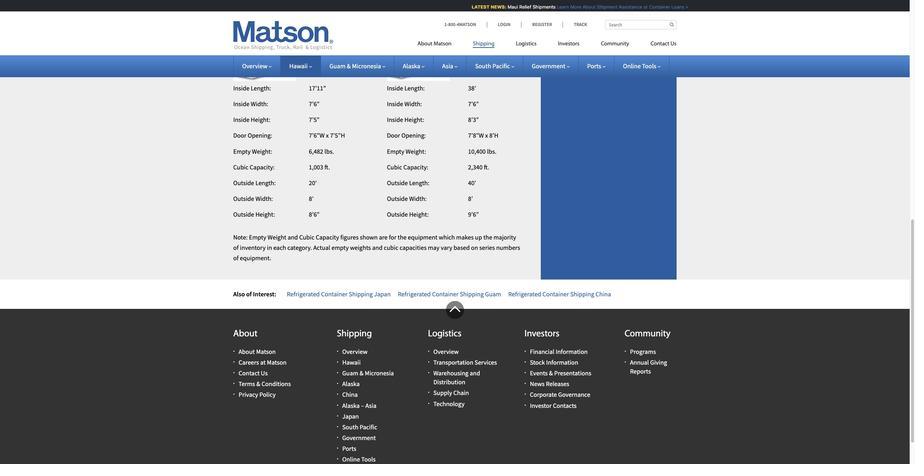 Task type: locate. For each thing, give the bounding box(es) containing it.
cubic capacity: for 2,340 ft.
[[387, 163, 429, 171]]

contact inside about matson careers at matson contact us terms & conditions privacy policy
[[239, 369, 260, 377]]

width:
[[251, 100, 268, 108], [405, 100, 422, 108], [256, 195, 273, 203], [409, 195, 427, 203]]

2 horizontal spatial cubic
[[387, 163, 402, 171]]

lbs. right 6,482
[[325, 147, 334, 155]]

1 vertical spatial community
[[625, 330, 671, 339]]

or
[[642, 4, 647, 10]]

contact down careers
[[239, 369, 260, 377]]

2 inside width: from the left
[[387, 100, 422, 108]]

pacific inside overview hawaii guam & micronesia alaska china alaska – asia japan south pacific government ports online tools
[[360, 423, 377, 431]]

shipping inside top menu navigation
[[473, 41, 495, 47]]

2 cubic capacity: from the left
[[387, 163, 429, 171]]

hawaii down blue matson logo with ocean, shipping, truck, rail and logistics written beneath it.
[[289, 62, 308, 70]]

tools inside overview hawaii guam & micronesia alaska china alaska – asia japan south pacific government ports online tools
[[361, 455, 376, 464]]

of down the note:
[[233, 244, 239, 252]]

800-
[[448, 21, 457, 28]]

the right for
[[398, 233, 407, 241]]

alaska link up the china link
[[342, 380, 360, 388]]

2 vertical spatial and
[[470, 369, 480, 377]]

container
[[648, 4, 669, 10], [321, 290, 348, 298], [432, 290, 459, 298], [543, 290, 569, 298]]

2 8′ from the left
[[468, 195, 473, 203]]

0 horizontal spatial empty weight:
[[233, 147, 272, 155]]

1 vertical spatial and
[[372, 244, 383, 252]]

0 horizontal spatial 7'6″
[[309, 100, 320, 108]]

alaska up the china link
[[342, 380, 360, 388]]

0 horizontal spatial tools
[[361, 455, 376, 464]]

south down japan link
[[342, 423, 359, 431]]

of left equipment. on the left bottom of the page
[[233, 254, 239, 262]]

ft. right 2,340
[[484, 163, 490, 171]]

length:
[[251, 84, 271, 92], [405, 84, 425, 92], [256, 179, 276, 187], [409, 179, 430, 187]]

inside height: for 7'5″
[[233, 116, 270, 124]]

investors down track link
[[558, 41, 580, 47]]

for
[[389, 233, 397, 241]]

1 inside length: from the left
[[233, 84, 271, 92]]

2 inside length: from the left
[[387, 84, 425, 92]]

1 vertical spatial about matson link
[[239, 347, 276, 356]]

1 vertical spatial investors
[[525, 330, 560, 339]]

and down are
[[372, 244, 383, 252]]

2 empty weight: from the left
[[387, 147, 426, 155]]

& inside overview hawaii guam & micronesia alaska china alaska – asia japan south pacific government ports online tools
[[360, 369, 364, 377]]

1 empty weight: from the left
[[233, 147, 272, 155]]

capacity:
[[250, 163, 275, 171], [404, 163, 429, 171]]

contact us link down careers
[[239, 369, 268, 377]]

matson down 1-
[[434, 41, 452, 47]]

1 horizontal spatial hawaii link
[[342, 358, 361, 366]]

& inside about matson careers at matson contact us terms & conditions privacy policy
[[256, 380, 260, 388]]

0 horizontal spatial outside length:
[[233, 179, 276, 187]]

0 vertical spatial community
[[601, 41, 629, 47]]

0 horizontal spatial the
[[398, 233, 407, 241]]

tools
[[642, 62, 657, 70], [361, 455, 376, 464]]

& inside financial information stock information events & presentations news releases corporate governance investor contacts
[[549, 369, 553, 377]]

hawaii link up the china link
[[342, 358, 361, 366]]

based
[[454, 244, 470, 252]]

matson up at
[[256, 347, 276, 356]]

0 vertical spatial –
[[354, 27, 358, 37]]

corporate
[[530, 391, 557, 399]]

0 vertical spatial alaska
[[403, 62, 421, 70]]

1 horizontal spatial outside height:
[[387, 210, 429, 219]]

1 horizontal spatial lbs.
[[487, 147, 497, 155]]

hawaii
[[289, 62, 308, 70], [342, 358, 361, 366]]

0 horizontal spatial –
[[354, 27, 358, 37]]

2,340
[[468, 163, 483, 171]]

0 horizontal spatial capacity:
[[250, 163, 275, 171]]

1 x from the left
[[326, 131, 329, 140]]

alaska up japan link
[[342, 401, 360, 410]]

1 horizontal spatial outside length:
[[387, 179, 430, 187]]

makes
[[456, 233, 474, 241]]

lbs. right 10,400
[[487, 147, 497, 155]]

empty
[[233, 147, 251, 155], [387, 147, 405, 155], [249, 233, 266, 241]]

community down search "search box" at the right
[[601, 41, 629, 47]]

0 horizontal spatial inside length:
[[233, 84, 271, 92]]

2 7'6″ from the left
[[468, 100, 479, 108]]

footer containing about
[[0, 301, 910, 464]]

height: for 8'3″
[[405, 116, 424, 124]]

width: for 9'6″
[[409, 195, 427, 203]]

Search search field
[[605, 20, 677, 29]]

0 horizontal spatial weight:
[[252, 147, 272, 155]]

opening: for 7'8″w x 8'h
[[402, 131, 426, 140]]

6,482
[[309, 147, 323, 155]]

giving
[[651, 358, 667, 366]]

about for about
[[233, 330, 258, 339]]

1 horizontal spatial outside width:
[[387, 195, 427, 203]]

0 horizontal spatial online
[[342, 455, 360, 464]]

7'8″w x 8'h
[[468, 131, 499, 140]]

0 horizontal spatial and
[[288, 233, 298, 241]]

programs annual giving reports
[[630, 347, 667, 375]]

2,340 ft.
[[468, 163, 490, 171]]

blue matson logo with ocean, shipping, truck, rail and logistics written beneath it. image
[[233, 21, 333, 50]]

1 horizontal spatial 7'6″
[[468, 100, 479, 108]]

height:
[[251, 116, 270, 124], [405, 116, 424, 124], [256, 210, 275, 219], [409, 210, 429, 219]]

6,482 lbs.
[[309, 147, 334, 155]]

guam
[[330, 62, 346, 70], [485, 290, 501, 298], [342, 369, 358, 377]]

at
[[260, 358, 266, 366]]

7'6″ up '8'3″'
[[468, 100, 479, 108]]

government down japan link
[[342, 434, 376, 442]]

0 horizontal spatial contact
[[239, 369, 260, 377]]

1 lbs. from the left
[[325, 147, 334, 155]]

government link down japan link
[[342, 434, 376, 442]]

1 horizontal spatial ft.
[[484, 163, 490, 171]]

may
[[428, 244, 440, 252]]

overview link for shipping
[[342, 347, 368, 356]]

ft.
[[325, 163, 330, 171], [484, 163, 490, 171]]

asia
[[442, 62, 454, 70], [366, 401, 377, 410]]

1 vertical spatial logistics
[[428, 330, 462, 339]]

None search field
[[605, 20, 677, 29]]

supply
[[434, 389, 452, 397]]

1 horizontal spatial ports link
[[587, 62, 606, 70]]

information up stock information link
[[556, 347, 588, 356]]

outside width: for 9'6″
[[387, 195, 427, 203]]

1 weight: from the left
[[252, 147, 272, 155]]

hawaii link up 17'11"
[[289, 62, 312, 70]]

0 horizontal spatial japan
[[342, 412, 359, 420]]

alaska down about matson
[[403, 62, 421, 70]]

japan
[[374, 290, 391, 298], [342, 412, 359, 420]]

ports inside overview hawaii guam & micronesia alaska china alaska – asia japan south pacific government ports online tools
[[342, 445, 356, 453]]

outside height: up equipment
[[387, 210, 429, 219]]

0 vertical spatial guam & micronesia link
[[330, 62, 386, 70]]

inside length: for 38′
[[387, 84, 425, 92]]

outside height: up the note:
[[233, 210, 275, 219]]

matson inside top menu navigation
[[434, 41, 452, 47]]

stock
[[530, 358, 545, 366]]

overview transportation services warehousing and distribution supply chain technology
[[434, 347, 497, 408]]

0 vertical spatial ports link
[[587, 62, 606, 70]]

us
[[671, 41, 677, 47], [261, 369, 268, 377]]

about matson link for shipping link
[[418, 38, 462, 52]]

community
[[601, 41, 629, 47], [625, 330, 671, 339]]

empty for 10,400 lbs.
[[387, 147, 405, 155]]

us down search image
[[671, 41, 677, 47]]

outside length: for 20′
[[233, 179, 276, 187]]

x for 7'6″w
[[326, 131, 329, 140]]

1 opening: from the left
[[248, 131, 272, 140]]

alaska – asia link
[[342, 401, 377, 410]]

community inside 'community' link
[[601, 41, 629, 47]]

online
[[623, 62, 641, 70], [342, 455, 360, 464]]

1 vertical spatial south pacific link
[[342, 423, 377, 431]]

2 x from the left
[[485, 131, 488, 140]]

numbers
[[496, 244, 520, 252]]

1 horizontal spatial alaska link
[[403, 62, 425, 70]]

ports down 'community' link
[[587, 62, 602, 70]]

of right also
[[246, 290, 252, 298]]

about matson link
[[418, 38, 462, 52], [239, 347, 276, 356]]

x left "8'h"
[[485, 131, 488, 140]]

community up "programs" at the right
[[625, 330, 671, 339]]

overview for overview hawaii guam & micronesia alaska china alaska – asia japan south pacific government ports online tools
[[342, 347, 368, 356]]

length: for 17'11"
[[251, 84, 271, 92]]

micronesia
[[352, 62, 381, 70], [365, 369, 394, 377]]

door for 7'8″w x 8'h
[[387, 131, 400, 140]]

hawaii link for leftmost overview link
[[289, 62, 312, 70]]

1 horizontal spatial online tools link
[[623, 62, 661, 70]]

2 horizontal spatial and
[[470, 369, 480, 377]]

asia link
[[442, 62, 458, 70]]

cubic for 1,003 ft.
[[233, 163, 249, 171]]

register link
[[522, 21, 563, 28]]

refrigerated container shipping guam
[[398, 290, 501, 298]]

overview for overview transportation services warehousing and distribution supply chain technology
[[434, 347, 459, 356]]

online tools link
[[623, 62, 661, 70], [342, 455, 376, 464]]

refrigerated container shipping japan
[[287, 290, 391, 298]]

section
[[532, 0, 686, 280]]

logistics inside footer
[[428, 330, 462, 339]]

container for refrigerated container shipping guam
[[432, 290, 459, 298]]

in
[[267, 244, 272, 252]]

matson for about matson
[[434, 41, 452, 47]]

lbs. for 10,400 lbs.
[[487, 147, 497, 155]]

7'6″ up the 7'5″
[[309, 100, 320, 108]]

information up events & presentations link
[[546, 358, 578, 366]]

shipping for refrigerated container shipping japan
[[349, 290, 373, 298]]

inside length: down 40 foot high-cube reefer for refrigerated container shipping hawaii image
[[387, 84, 425, 92]]

1 outside width: from the left
[[233, 195, 273, 203]]

transportation
[[434, 358, 474, 366]]

door opening: for 7'6″w x 7'5″h
[[233, 131, 272, 140]]

0 horizontal spatial cubic
[[233, 163, 249, 171]]

height: for 9'6″
[[409, 210, 429, 219]]

0 horizontal spatial government link
[[342, 434, 376, 442]]

inside length: down 20 foot standard reefer for refrigerated container shipping hawaii image
[[233, 84, 271, 92]]

0 vertical spatial asia
[[442, 62, 454, 70]]

logistics inside top menu navigation
[[516, 41, 537, 47]]

2 door opening: from the left
[[387, 131, 426, 140]]

0 vertical spatial pacific
[[493, 62, 510, 70]]

latest
[[471, 4, 488, 10]]

0 horizontal spatial x
[[326, 131, 329, 140]]

contact inside top menu navigation
[[651, 41, 670, 47]]

1 horizontal spatial hawaii
[[342, 358, 361, 366]]

1 horizontal spatial government
[[532, 62, 566, 70]]

logistics down "backtop" image
[[428, 330, 462, 339]]

overview inside overview transportation services warehousing and distribution supply chain technology
[[434, 347, 459, 356]]

7'6″ for 17'11"
[[309, 100, 320, 108]]

1 vertical spatial us
[[261, 369, 268, 377]]

financial information stock information events & presentations news releases corporate governance investor contacts
[[530, 347, 592, 410]]

cubic for 2,340 ft.
[[387, 163, 402, 171]]

refrigerated
[[360, 27, 401, 37], [287, 290, 320, 298], [398, 290, 431, 298], [509, 290, 541, 298]]

width: for 8'3″
[[405, 100, 422, 108]]

pacific down alaska – asia link
[[360, 423, 377, 431]]

0 horizontal spatial ports
[[342, 445, 356, 453]]

0 vertical spatial hawaii
[[289, 62, 308, 70]]

inside length: for 17'11"
[[233, 84, 271, 92]]

0 vertical spatial about matson link
[[418, 38, 462, 52]]

south pacific link down shipping link
[[475, 62, 515, 70]]

about matson link down 1-
[[418, 38, 462, 52]]

2 vertical spatial guam
[[342, 369, 358, 377]]

2 weight: from the left
[[406, 147, 426, 155]]

1 vertical spatial ports
[[342, 445, 356, 453]]

2 outside width: from the left
[[387, 195, 427, 203]]

1 horizontal spatial contact
[[651, 41, 670, 47]]

0 vertical spatial and
[[288, 233, 298, 241]]

1 outside length: from the left
[[233, 179, 276, 187]]

about inside top menu navigation
[[418, 41, 433, 47]]

government down top menu navigation
[[532, 62, 566, 70]]

7'5″h
[[330, 131, 345, 140]]

1 outside height: from the left
[[233, 210, 275, 219]]

40 foot high-cube reefer for refrigerated container shipping hawaii image
[[387, 40, 450, 81]]

us up the terms & conditions link
[[261, 369, 268, 377]]

of
[[233, 244, 239, 252], [233, 254, 239, 262], [246, 290, 252, 298]]

8′ for 8'6″
[[309, 195, 314, 203]]

interest:
[[253, 290, 276, 298]]

empty weight: for 10,400 lbs.
[[387, 147, 426, 155]]

logistics down register link
[[516, 41, 537, 47]]

investors up the financial
[[525, 330, 560, 339]]

japan inside overview hawaii guam & micronesia alaska china alaska – asia japan south pacific government ports online tools
[[342, 412, 359, 420]]

terms & conditions link
[[239, 380, 291, 388]]

and down transportation services link at the bottom of page
[[470, 369, 480, 377]]

backtop image
[[446, 301, 464, 319]]

actual
[[313, 244, 330, 252]]

government link
[[532, 62, 570, 70], [342, 434, 376, 442]]

1 7'6″ from the left
[[309, 100, 320, 108]]

shipping
[[473, 41, 495, 47], [349, 290, 373, 298], [460, 290, 484, 298], [571, 290, 595, 298], [337, 330, 372, 339]]

1 horizontal spatial inside length:
[[387, 84, 425, 92]]

shipping for refrigerated container shipping china
[[571, 290, 595, 298]]

2 capacity: from the left
[[404, 163, 429, 171]]

south pacific link down japan link
[[342, 423, 377, 431]]

width: for 8'6″
[[256, 195, 273, 203]]

the right up
[[484, 233, 492, 241]]

conditions
[[262, 380, 291, 388]]

1 horizontal spatial –
[[361, 401, 364, 410]]

x for 7'8″w
[[485, 131, 488, 140]]

ft. right 1,003
[[325, 163, 330, 171]]

contact us link down search image
[[640, 38, 677, 52]]

0 horizontal spatial overview
[[242, 62, 268, 70]]

1 cubic capacity: from the left
[[233, 163, 275, 171]]

1 horizontal spatial door opening:
[[387, 131, 426, 140]]

each
[[273, 244, 286, 252]]

0 horizontal spatial hawaii link
[[289, 62, 312, 70]]

2 outside height: from the left
[[387, 210, 429, 219]]

1 horizontal spatial cubic capacity:
[[387, 163, 429, 171]]

alaska
[[403, 62, 421, 70], [342, 380, 360, 388], [342, 401, 360, 410]]

&
[[347, 62, 351, 70], [360, 369, 364, 377], [549, 369, 553, 377], [256, 380, 260, 388]]

shipping for refrigerated container shipping guam
[[460, 290, 484, 298]]

2 ft. from the left
[[484, 163, 490, 171]]

7'6″
[[309, 100, 320, 108], [468, 100, 479, 108]]

hawaii up the china link
[[342, 358, 361, 366]]

services
[[475, 358, 497, 366]]

contact
[[651, 41, 670, 47], [239, 369, 260, 377]]

2 inside height: from the left
[[387, 116, 424, 124]]

0 horizontal spatial logistics
[[428, 330, 462, 339]]

1 vertical spatial south
[[342, 423, 359, 431]]

1 horizontal spatial weight:
[[406, 147, 426, 155]]

0 vertical spatial contact us link
[[640, 38, 677, 52]]

0 horizontal spatial about matson link
[[239, 347, 276, 356]]

0 horizontal spatial china
[[342, 391, 358, 399]]

online tools
[[623, 62, 657, 70]]

refrigerated for refrigerated container shipping japan
[[287, 290, 320, 298]]

1 horizontal spatial x
[[485, 131, 488, 140]]

lbs.
[[325, 147, 334, 155], [487, 147, 497, 155]]

1 horizontal spatial inside width:
[[387, 100, 422, 108]]

0 horizontal spatial south pacific link
[[342, 423, 377, 431]]

1 vertical spatial hawaii
[[342, 358, 361, 366]]

2 lbs. from the left
[[487, 147, 497, 155]]

2 outside length: from the left
[[387, 179, 430, 187]]

outside height: for 8'6″
[[233, 210, 275, 219]]

x left 7'5″h
[[326, 131, 329, 140]]

8′ down 20′
[[309, 195, 314, 203]]

1 vertical spatial alaska link
[[342, 380, 360, 388]]

south
[[475, 62, 491, 70], [342, 423, 359, 431]]

0 horizontal spatial door opening:
[[233, 131, 272, 140]]

1 horizontal spatial china
[[596, 290, 611, 298]]

empty inside "note: empty weight and cubic capacity figures shown are for the equipment which makes up the majority of inventory in each category. actual empty weights and cubic capacities may vary based on series numbers of equipment."
[[249, 233, 266, 241]]

supply chain link
[[434, 389, 469, 397]]

1 door from the left
[[233, 131, 247, 140]]

0 horizontal spatial outside height:
[[233, 210, 275, 219]]

1 horizontal spatial capacity:
[[404, 163, 429, 171]]

alaska link down about matson
[[403, 62, 425, 70]]

2 opening: from the left
[[402, 131, 426, 140]]

shipments
[[532, 4, 554, 10]]

inside width: for 7'5″
[[233, 100, 268, 108]]

2 horizontal spatial overview link
[[434, 347, 459, 356]]

hawaii link for overview link related to shipping
[[342, 358, 361, 366]]

matson
[[434, 41, 452, 47], [256, 347, 276, 356], [267, 358, 287, 366]]

1 horizontal spatial asia
[[442, 62, 454, 70]]

0 vertical spatial alaska link
[[403, 62, 425, 70]]

0 horizontal spatial inside width:
[[233, 100, 268, 108]]

investors inside footer
[[525, 330, 560, 339]]

contact down search "search box" at the right
[[651, 41, 670, 47]]

us inside about matson careers at matson contact us terms & conditions privacy policy
[[261, 369, 268, 377]]

overview link for logistics
[[434, 347, 459, 356]]

refrigerated container shipping china
[[509, 290, 611, 298]]

0 vertical spatial hawaii link
[[289, 62, 312, 70]]

community link
[[590, 38, 640, 52]]

38′
[[468, 84, 476, 92]]

pacific down shipping link
[[493, 62, 510, 70]]

programs
[[630, 347, 656, 356]]

ports down japan link
[[342, 445, 356, 453]]

0 horizontal spatial door
[[233, 131, 247, 140]]

1 inside height: from the left
[[233, 116, 270, 124]]

1 vertical spatial ports link
[[342, 445, 356, 453]]

1 vertical spatial guam & micronesia link
[[342, 369, 394, 377]]

1 horizontal spatial opening:
[[402, 131, 426, 140]]

china inside overview hawaii guam & micronesia alaska china alaska – asia japan south pacific government ports online tools
[[342, 391, 358, 399]]

ports link down 'community' link
[[587, 62, 606, 70]]

government
[[532, 62, 566, 70], [342, 434, 376, 442]]

8′ down 40′ at the right top of page
[[468, 195, 473, 203]]

length: for 20′
[[256, 179, 276, 187]]

0 horizontal spatial cubic capacity:
[[233, 163, 275, 171]]

door opening: for 7'8″w x 8'h
[[387, 131, 426, 140]]

overview inside overview hawaii guam & micronesia alaska china alaska – asia japan south pacific government ports online tools
[[342, 347, 368, 356]]

refrigerated container shipping guam link
[[398, 290, 501, 298]]

cubic
[[384, 244, 399, 252]]

1 horizontal spatial logistics
[[516, 41, 537, 47]]

transportation services link
[[434, 358, 497, 366]]

10,400
[[468, 147, 486, 155]]

about matson link up careers at matson link
[[239, 347, 276, 356]]

and up category.
[[288, 233, 298, 241]]

capacity: for 1,003 ft.
[[250, 163, 275, 171]]

1 vertical spatial online
[[342, 455, 360, 464]]

government link down top menu navigation
[[532, 62, 570, 70]]

ports link down japan link
[[342, 445, 356, 453]]

about inside about matson careers at matson contact us terms & conditions privacy policy
[[239, 347, 255, 356]]

ft. for 2,340 ft.
[[484, 163, 490, 171]]

0 vertical spatial online
[[623, 62, 641, 70]]

1 vertical spatial –
[[361, 401, 364, 410]]

news:
[[490, 4, 505, 10]]

south pacific link
[[475, 62, 515, 70], [342, 423, 377, 431]]

1 door opening: from the left
[[233, 131, 272, 140]]

door
[[233, 131, 247, 140], [387, 131, 400, 140]]

0 horizontal spatial asia
[[366, 401, 377, 410]]

reports
[[630, 367, 651, 375]]

1 capacity: from the left
[[250, 163, 275, 171]]

2 door from the left
[[387, 131, 400, 140]]

government inside overview hawaii guam & micronesia alaska china alaska – asia japan south pacific government ports online tools
[[342, 434, 376, 442]]

category.
[[288, 244, 312, 252]]

footer
[[0, 301, 910, 464]]

1 8′ from the left
[[309, 195, 314, 203]]

1 vertical spatial contact us link
[[239, 369, 268, 377]]

1 inside width: from the left
[[233, 100, 268, 108]]

matson right at
[[267, 358, 287, 366]]

1 ft. from the left
[[325, 163, 330, 171]]

weight: for 6,482 lbs.
[[252, 147, 272, 155]]

south down shipping link
[[475, 62, 491, 70]]

1 horizontal spatial overview
[[342, 347, 368, 356]]



Task type: describe. For each thing, give the bounding box(es) containing it.
releases
[[546, 380, 570, 388]]

corporate governance link
[[530, 391, 591, 399]]

programs link
[[630, 347, 656, 356]]

note: empty weight and cubic capacity figures shown are for the equipment which makes up the majority of inventory in each category. actual empty weights and cubic capacities may vary based on series numbers of equipment.
[[233, 233, 520, 262]]

inside height: for 8'3″
[[387, 116, 424, 124]]

investors inside top menu navigation
[[558, 41, 580, 47]]

shipping link
[[462, 38, 505, 52]]

annual giving reports link
[[630, 358, 667, 375]]

up
[[475, 233, 482, 241]]

0 horizontal spatial hawaii
[[289, 62, 308, 70]]

7'6″w x 7'5″h
[[309, 131, 345, 140]]

refrigerated for refrigerated container shipping china
[[509, 290, 541, 298]]

cubic capacity: for 1,003 ft.
[[233, 163, 275, 171]]

1 vertical spatial online tools link
[[342, 455, 376, 464]]

1 horizontal spatial tools
[[642, 62, 657, 70]]

>
[[685, 4, 688, 10]]

weight: for 10,400 lbs.
[[406, 147, 426, 155]]

1-
[[445, 21, 448, 28]]

technology
[[434, 400, 465, 408]]

container for refrigerated container shipping china
[[543, 290, 569, 298]]

outside width: for 8'6″
[[233, 195, 273, 203]]

track link
[[563, 21, 587, 28]]

technology link
[[434, 400, 465, 408]]

about matson careers at matson contact us terms & conditions privacy policy
[[239, 347, 291, 399]]

south inside overview hawaii guam & micronesia alaska china alaska – asia japan south pacific government ports online tools
[[342, 423, 359, 431]]

2 vertical spatial matson
[[267, 358, 287, 366]]

about for about matson
[[418, 41, 433, 47]]

guam & micronesia link for the china link
[[342, 369, 394, 377]]

0 vertical spatial micronesia
[[352, 62, 381, 70]]

outside length: for 40′
[[387, 179, 430, 187]]

7'6″w
[[309, 131, 325, 140]]

japan link
[[342, 412, 359, 420]]

17'11"
[[309, 84, 326, 92]]

2 vertical spatial alaska
[[342, 401, 360, 410]]

4matson
[[457, 21, 476, 28]]

capacity: for 2,340 ft.
[[404, 163, 429, 171]]

community inside footer
[[625, 330, 671, 339]]

and inside overview transportation services warehousing and distribution supply chain technology
[[470, 369, 480, 377]]

guam & micronesia link for asia link
[[330, 62, 386, 70]]

south pacific
[[475, 62, 510, 70]]

inside width: for 8'3″
[[387, 100, 422, 108]]

1 vertical spatial information
[[546, 358, 578, 366]]

governance
[[558, 391, 591, 399]]

empty for 6,482 lbs.
[[233, 147, 251, 155]]

9'6″
[[468, 210, 479, 219]]

relief
[[518, 4, 530, 10]]

distribution
[[434, 378, 466, 386]]

8'h
[[490, 131, 499, 140]]

shipment
[[596, 4, 616, 10]]

note:
[[233, 233, 248, 241]]

login link
[[487, 21, 522, 28]]

latest news: maui relief shipments learn more about shipment assistance or container loans >
[[471, 4, 688, 10]]

login
[[498, 21, 511, 28]]

2 the from the left
[[484, 233, 492, 241]]

inventory
[[240, 244, 266, 252]]

outside height: for 9'6″
[[387, 210, 429, 219]]

1 horizontal spatial south pacific link
[[475, 62, 515, 70]]

online inside overview hawaii guam & micronesia alaska china alaska – asia japan south pacific government ports online tools
[[342, 455, 360, 464]]

alaska link for asia link
[[403, 62, 425, 70]]

1 horizontal spatial and
[[372, 244, 383, 252]]

careers
[[239, 358, 259, 366]]

shipping inside footer
[[337, 330, 372, 339]]

1 horizontal spatial online
[[623, 62, 641, 70]]

20′
[[309, 179, 317, 187]]

capacities
[[400, 244, 427, 252]]

register
[[533, 21, 552, 28]]

0 vertical spatial guam
[[330, 62, 346, 70]]

privacy
[[239, 391, 258, 399]]

assistance
[[618, 4, 641, 10]]

stock information link
[[530, 358, 578, 366]]

guam & micronesia
[[330, 62, 381, 70]]

1-800-4matson link
[[445, 21, 487, 28]]

0 horizontal spatial contact us link
[[239, 369, 268, 377]]

temperature controlled containers – refrigerated
[[233, 27, 401, 37]]

0 vertical spatial japan
[[374, 290, 391, 298]]

investors link
[[548, 38, 590, 52]]

– inside overview hawaii guam & micronesia alaska china alaska – asia japan south pacific government ports online tools
[[361, 401, 364, 410]]

1 horizontal spatial pacific
[[493, 62, 510, 70]]

1 horizontal spatial contact us link
[[640, 38, 677, 52]]

opening: for 7'6″w x 7'5″h
[[248, 131, 272, 140]]

1 the from the left
[[398, 233, 407, 241]]

weights
[[350, 244, 371, 252]]

length: for 40′
[[409, 179, 430, 187]]

2 vertical spatial of
[[246, 290, 252, 298]]

0 vertical spatial information
[[556, 347, 588, 356]]

us inside top menu navigation
[[671, 41, 677, 47]]

careers at matson link
[[239, 358, 287, 366]]

hawaii inside overview hawaii guam & micronesia alaska china alaska – asia japan south pacific government ports online tools
[[342, 358, 361, 366]]

search image
[[670, 22, 674, 27]]

door for 7'6″w x 7'5″h
[[233, 131, 247, 140]]

1 vertical spatial alaska
[[342, 380, 360, 388]]

empty weight: for 6,482 lbs.
[[233, 147, 272, 155]]

1,003
[[309, 163, 323, 171]]

1 horizontal spatial ports
[[587, 62, 602, 70]]

about matson
[[418, 41, 452, 47]]

top menu navigation
[[418, 38, 677, 52]]

are
[[379, 233, 388, 241]]

container for refrigerated container shipping japan
[[321, 290, 348, 298]]

8'6″
[[309, 210, 320, 219]]

ft. for 1,003 ft.
[[325, 163, 330, 171]]

0 vertical spatial online tools link
[[623, 62, 661, 70]]

figures
[[341, 233, 359, 241]]

matson for about matson careers at matson contact us terms & conditions privacy policy
[[256, 347, 276, 356]]

logistics link
[[505, 38, 548, 52]]

annual
[[630, 358, 649, 366]]

7'8″w
[[468, 131, 484, 140]]

height: for 7'5″
[[251, 116, 270, 124]]

0 vertical spatial of
[[233, 244, 239, 252]]

controlled
[[278, 27, 314, 37]]

privacy policy link
[[239, 391, 276, 399]]

0 vertical spatial china
[[596, 290, 611, 298]]

news releases link
[[530, 380, 570, 388]]

weight
[[268, 233, 286, 241]]

equipment
[[408, 233, 438, 241]]

0 vertical spatial south
[[475, 62, 491, 70]]

about matson link for careers at matson link
[[239, 347, 276, 356]]

majority
[[494, 233, 516, 241]]

8'3″
[[468, 116, 479, 124]]

events & presentations link
[[530, 369, 592, 377]]

lbs. for 6,482 lbs.
[[325, 147, 334, 155]]

refrigerated container shipping japan link
[[287, 290, 391, 298]]

warehousing
[[434, 369, 469, 377]]

investor contacts link
[[530, 401, 577, 410]]

overview hawaii guam & micronesia alaska china alaska – asia japan south pacific government ports online tools
[[342, 347, 394, 464]]

contacts
[[553, 401, 577, 410]]

investor
[[530, 401, 552, 410]]

width: for 7'5″
[[251, 100, 268, 108]]

temperature
[[233, 27, 277, 37]]

about for about matson careers at matson contact us terms & conditions privacy policy
[[239, 347, 255, 356]]

capacity
[[316, 233, 339, 241]]

also of interest:
[[233, 290, 276, 298]]

8′ for 9'6″
[[468, 195, 473, 203]]

1 vertical spatial of
[[233, 254, 239, 262]]

7'6″ for 38′
[[468, 100, 479, 108]]

0 horizontal spatial overview link
[[242, 62, 272, 70]]

more
[[569, 4, 580, 10]]

0 vertical spatial government link
[[532, 62, 570, 70]]

height: for 8'6″
[[256, 210, 275, 219]]

vary
[[441, 244, 453, 252]]

asia inside overview hawaii guam & micronesia alaska china alaska – asia japan south pacific government ports online tools
[[366, 401, 377, 410]]

0 vertical spatial government
[[532, 62, 566, 70]]

alaska link for the china link
[[342, 380, 360, 388]]

overview for overview
[[242, 62, 268, 70]]

micronesia inside overview hawaii guam & micronesia alaska china alaska – asia japan south pacific government ports online tools
[[365, 369, 394, 377]]

refrigerated container shipping china link
[[509, 290, 611, 298]]

length: for 38′
[[405, 84, 425, 92]]

learn more about shipment assistance or container loans > link
[[556, 4, 688, 10]]

news
[[530, 380, 545, 388]]

40′
[[468, 179, 476, 187]]

refrigerated for refrigerated container shipping guam
[[398, 290, 431, 298]]

guam inside overview hawaii guam & micronesia alaska china alaska – asia japan south pacific government ports online tools
[[342, 369, 358, 377]]

cubic inside "note: empty weight and cubic capacity figures shown are for the equipment which makes up the majority of inventory in each category. actual empty weights and cubic capacities may vary based on series numbers of equipment."
[[299, 233, 315, 241]]

20 foot standard reefer for refrigerated container shipping hawaii image
[[233, 40, 296, 81]]

on
[[471, 244, 478, 252]]

1 vertical spatial guam
[[485, 290, 501, 298]]



Task type: vqa. For each thing, say whether or not it's contained in the screenshot.
Organization
no



